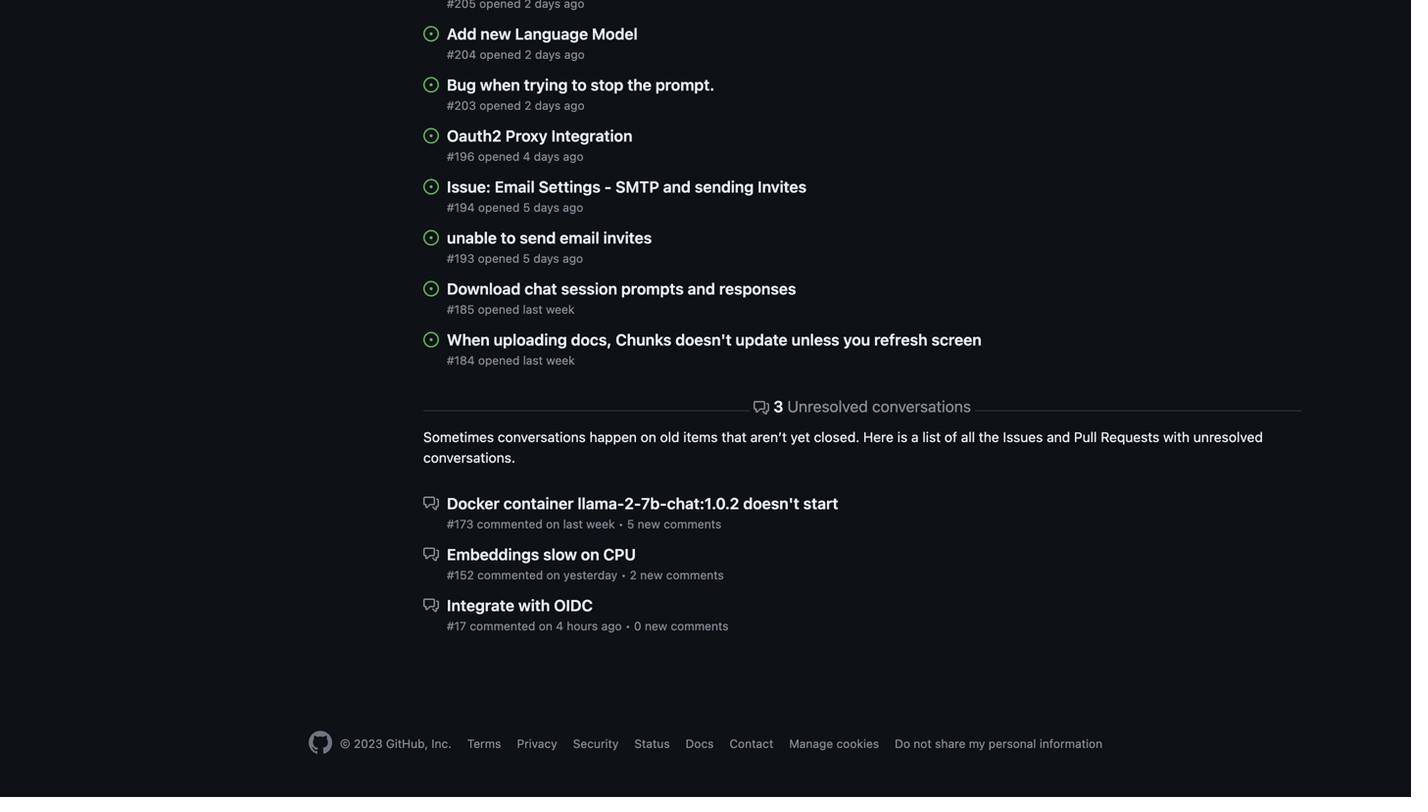 Task type: describe. For each thing, give the bounding box(es) containing it.
homepage image
[[309, 731, 332, 755]]

my
[[969, 737, 986, 751]]

new inside integrate with oidc #17 commented on 4 hours ago • 0 new comments
[[645, 620, 668, 633]]

days inside bug when trying to stop the prompt. #203 opened 2 days ago
[[535, 99, 561, 113]]

on up yesterday
[[581, 546, 600, 564]]

start
[[804, 495, 839, 513]]

5 inside unable to send email invites #193 opened 5 days ago
[[523, 252, 530, 266]]

unable to send email invites link
[[447, 229, 652, 248]]

last inside when uploading docs, chunks doesn't update unless you refresh screen #184 opened last week
[[523, 354, 543, 368]]

the inside bug when trying to stop the prompt. #203 opened 2 days ago
[[628, 76, 652, 95]]

unresolved
[[788, 398, 868, 416]]

on inside sometimes conversations happen on old items that aren't yet closed.     here is a list of all the issues and pull requests with unresolved conversations.
[[641, 429, 657, 446]]

issue:
[[447, 178, 491, 197]]

manage
[[789, 737, 833, 751]]

chat:1.0.2
[[667, 495, 740, 513]]

issue: email settings - smtp and sending invites #194 opened 5 days ago
[[447, 178, 807, 215]]

last inside download chat session prompts and responses #185 opened last week
[[523, 303, 543, 317]]

#185
[[447, 303, 475, 317]]

#203
[[447, 99, 476, 113]]

#193
[[447, 252, 475, 266]]

integrate
[[447, 597, 515, 615]]

with inside integrate with oidc #17 commented on 4 hours ago • 0 new comments
[[519, 597, 550, 615]]

share
[[935, 737, 966, 751]]

to inside bug when trying to stop the prompt. #203 opened 2 days ago
[[572, 76, 587, 95]]

to inside unable to send email invites #193 opened 5 days ago
[[501, 229, 516, 248]]

• inside docker container llama-2-7b-chat:1.0.2 doesn't start #173 commented on last week • 5 new comments
[[618, 518, 624, 531]]

doesn't inside when uploading docs, chunks doesn't update unless you refresh screen #184 opened last week
[[676, 331, 732, 349]]

cpu
[[604, 546, 636, 564]]

integrate with oidc link
[[447, 597, 593, 615]]

week inside when uploading docs, chunks doesn't update unless you refresh screen #184 opened last week
[[546, 354, 575, 368]]

#204
[[447, 48, 477, 62]]

©
[[340, 737, 351, 751]]

trying
[[524, 76, 568, 95]]

docs,
[[571, 331, 612, 349]]

issue opened image for issue:
[[423, 179, 439, 195]]

• inside embeddings slow on cpu #152 commented on yesterday • 2 new comments
[[621, 569, 627, 582]]

2-
[[625, 495, 641, 513]]

model
[[592, 25, 638, 44]]

issue opened image for oauth2
[[423, 128, 439, 144]]

bug when trying to stop the prompt. link
[[447, 76, 715, 95]]

terms
[[467, 737, 501, 751]]

when uploading docs, chunks doesn't update unless you refresh screen link
[[447, 331, 982, 349]]

proxy
[[506, 127, 548, 146]]

opened inside when uploading docs, chunks doesn't update unless you refresh screen #184 opened last week
[[478, 354, 520, 368]]

slow
[[543, 546, 577, 564]]

2023
[[354, 737, 383, 751]]

information
[[1040, 737, 1103, 751]]

commented inside docker container llama-2-7b-chat:1.0.2 doesn't start #173 commented on last week • 5 new comments
[[477, 518, 543, 531]]

opened inside unable to send email invites #193 opened 5 days ago
[[478, 252, 520, 266]]

days inside add new language model #204 opened 2 days ago
[[535, 48, 561, 62]]

prompts
[[621, 280, 684, 299]]

when
[[447, 331, 490, 349]]

contact link
[[730, 737, 774, 751]]

contact
[[730, 737, 774, 751]]

unable
[[447, 229, 497, 248]]

4 inside oauth2 proxy integration #196 opened 4 days ago
[[523, 150, 531, 164]]

bug when trying to stop the prompt. #203 opened 2 days ago
[[447, 76, 715, 113]]

closed.
[[814, 429, 860, 446]]

security
[[573, 737, 619, 751]]

a
[[912, 429, 919, 446]]

2 for when
[[525, 99, 532, 113]]

pull
[[1074, 429, 1097, 446]]

smtp
[[616, 178, 659, 197]]

sending
[[695, 178, 754, 197]]

oidc
[[554, 597, 593, 615]]

manage cookies button
[[789, 735, 879, 753]]

new inside embeddings slow on cpu #152 commented on yesterday • 2 new comments
[[640, 569, 663, 582]]

issue: email settings - smtp and sending invites link
[[447, 178, 807, 197]]

when
[[480, 76, 520, 95]]

email
[[495, 178, 535, 197]]

add new language model link
[[447, 25, 638, 44]]

chat
[[525, 280, 557, 299]]

bug
[[447, 76, 476, 95]]

security link
[[573, 737, 619, 751]]

#152
[[447, 569, 474, 582]]

sometimes conversations happen on old items that aren't yet closed.     here is a list of all the issues and pull requests with unresolved conversations.
[[423, 429, 1264, 466]]

llama-
[[578, 495, 625, 513]]

doesn't inside docker container llama-2-7b-chat:1.0.2 doesn't start #173 commented on last week • 5 new comments
[[743, 495, 800, 513]]

ago inside issue: email settings - smtp and sending invites #194 opened 5 days ago
[[563, 201, 584, 215]]

2 for slow
[[630, 569, 637, 582]]

add new language model #204 opened 2 days ago
[[447, 25, 638, 62]]

and inside download chat session prompts and responses #185 opened last week
[[688, 280, 716, 299]]

last inside docker container llama-2-7b-chat:1.0.2 doesn't start #173 commented on last week • 5 new comments
[[563, 518, 583, 531]]

opened inside oauth2 proxy integration #196 opened 4 days ago
[[478, 150, 520, 164]]

do
[[895, 737, 911, 751]]

invites
[[758, 178, 807, 197]]

unless
[[792, 331, 840, 349]]

embeddings
[[447, 546, 540, 564]]

that
[[722, 429, 747, 446]]

days inside issue: email settings - smtp and sending invites #194 opened 5 days ago
[[534, 201, 560, 215]]

new inside add new language model #204 opened 2 days ago
[[481, 25, 511, 44]]

of
[[945, 429, 958, 446]]

download chat session prompts and responses link
[[447, 280, 796, 299]]

is
[[898, 429, 908, 446]]

do not share my personal information button
[[895, 735, 1103, 753]]

inc.
[[432, 737, 452, 751]]

3
[[774, 398, 784, 416]]

• inside integrate with oidc #17 commented on 4 hours ago • 0 new comments
[[625, 620, 631, 633]]

oauth2
[[447, 127, 502, 146]]

embeddings slow on cpu #152 commented on yesterday • 2 new comments
[[447, 546, 724, 582]]



Task type: locate. For each thing, give the bounding box(es) containing it.
2 down cpu
[[630, 569, 637, 582]]

3 unresolved conversations
[[774, 398, 971, 416]]

5
[[523, 201, 531, 215], [523, 252, 530, 266], [627, 518, 635, 531]]

ago left 0
[[602, 620, 622, 633]]

and inside sometimes conversations happen on old items that aren't yet closed.     here is a list of all the issues and pull requests with unresolved conversations.
[[1047, 429, 1071, 446]]

issue opened image left when
[[423, 332, 439, 348]]

days down oauth2 proxy integration link at the left top of the page
[[534, 150, 560, 164]]

0 vertical spatial last
[[523, 303, 543, 317]]

1 horizontal spatial with
[[1164, 429, 1190, 446]]

0 vertical spatial issue opened image
[[423, 128, 439, 144]]

ago inside add new language model #204 opened 2 days ago
[[564, 48, 585, 62]]

comment discussion image for chat:1.0.2
[[423, 496, 439, 512]]

0 vertical spatial with
[[1164, 429, 1190, 446]]

days inside oauth2 proxy integration #196 opened 4 days ago
[[534, 150, 560, 164]]

last
[[523, 303, 543, 317], [523, 354, 543, 368], [563, 518, 583, 531]]

download chat session prompts and responses #185 opened last week
[[447, 280, 796, 317]]

0 horizontal spatial conversations
[[498, 429, 586, 446]]

with inside sometimes conversations happen on old items that aren't yet closed.     here is a list of all the issues and pull requests with unresolved conversations.
[[1164, 429, 1190, 446]]

3 issue opened image from the top
[[423, 230, 439, 246]]

hours
[[567, 620, 598, 633]]

2 inside add new language model #204 opened 2 days ago
[[525, 48, 532, 62]]

privacy link
[[517, 737, 558, 751]]

commented
[[477, 518, 543, 531], [478, 569, 543, 582], [470, 620, 536, 633]]

days down language
[[535, 48, 561, 62]]

doesn't left "update"
[[676, 331, 732, 349]]

1 issue opened image from the top
[[423, 128, 439, 144]]

2 issue opened image from the top
[[423, 77, 439, 93]]

not
[[914, 737, 932, 751]]

opened down "when"
[[480, 99, 521, 113]]

and inside issue: email settings - smtp and sending invites #194 opened 5 days ago
[[663, 178, 691, 197]]

0 vertical spatial doesn't
[[676, 331, 732, 349]]

ago inside oauth2 proxy integration #196 opened 4 days ago
[[563, 150, 584, 164]]

new down 7b-
[[638, 518, 661, 531]]

new right add
[[481, 25, 511, 44]]

to left "stop"
[[572, 76, 587, 95]]

ago inside bug when trying to stop the prompt. #203 opened 2 days ago
[[564, 99, 585, 113]]

and right prompts at left top
[[688, 280, 716, 299]]

list
[[923, 429, 941, 446]]

language
[[515, 25, 588, 44]]

oauth2 proxy integration link
[[447, 127, 633, 146]]

2 inside bug when trying to stop the prompt. #203 opened 2 days ago
[[525, 99, 532, 113]]

opened down unable
[[478, 252, 520, 266]]

on down slow
[[547, 569, 560, 582]]

0 vertical spatial conversations
[[872, 398, 971, 416]]

week inside download chat session prompts and responses #185 opened last week
[[546, 303, 575, 317]]

issue opened image for when
[[423, 332, 439, 348]]

the
[[628, 76, 652, 95], [979, 429, 1000, 446]]

and
[[663, 178, 691, 197], [688, 280, 716, 299], [1047, 429, 1071, 446]]

days up unable to send email invites link
[[534, 201, 560, 215]]

container
[[504, 495, 574, 513]]

sometimes
[[423, 429, 494, 446]]

5 down 'send'
[[523, 252, 530, 266]]

last up slow
[[563, 518, 583, 531]]

1 vertical spatial with
[[519, 597, 550, 615]]

opened inside add new language model #204 opened 2 days ago
[[480, 48, 521, 62]]

comments inside embeddings slow on cpu #152 commented on yesterday • 2 new comments
[[666, 569, 724, 582]]

commented down integrate with oidc link
[[470, 620, 536, 633]]

opened down when
[[478, 354, 520, 368]]

on inside docker container llama-2-7b-chat:1.0.2 doesn't start #173 commented on last week • 5 new comments
[[546, 518, 560, 531]]

comment discussion image up comment discussion image
[[423, 547, 439, 563]]

opened down email
[[478, 201, 520, 215]]

on left old
[[641, 429, 657, 446]]

status link
[[635, 737, 670, 751]]

5 inside docker container llama-2-7b-chat:1.0.2 doesn't start #173 commented on last week • 5 new comments
[[627, 518, 635, 531]]

1 vertical spatial comment discussion image
[[423, 496, 439, 512]]

ago down the bug when trying to stop the prompt. link
[[564, 99, 585, 113]]

comments inside integrate with oidc #17 commented on 4 hours ago • 0 new comments
[[671, 620, 729, 633]]

on
[[641, 429, 657, 446], [546, 518, 560, 531], [581, 546, 600, 564], [547, 569, 560, 582], [539, 620, 553, 633]]

commented inside integrate with oidc #17 commented on 4 hours ago • 0 new comments
[[470, 620, 536, 633]]

commented up embeddings
[[477, 518, 543, 531]]

2 vertical spatial and
[[1047, 429, 1071, 446]]

4 down proxy
[[523, 150, 531, 164]]

comment discussion image
[[423, 598, 439, 614]]

comments
[[664, 518, 722, 531], [666, 569, 724, 582], [671, 620, 729, 633]]

1 vertical spatial week
[[546, 354, 575, 368]]

unresolved
[[1194, 429, 1264, 446]]

ago down settings
[[563, 201, 584, 215]]

opened inside bug when trying to stop the prompt. #203 opened 2 days ago
[[480, 99, 521, 113]]

yesterday
[[564, 569, 618, 582]]

uploading
[[494, 331, 567, 349]]

conversations up a
[[872, 398, 971, 416]]

last down uploading
[[523, 354, 543, 368]]

0 horizontal spatial with
[[519, 597, 550, 615]]

the right the "all"
[[979, 429, 1000, 446]]

0 horizontal spatial the
[[628, 76, 652, 95]]

1 vertical spatial the
[[979, 429, 1000, 446]]

comment discussion image
[[754, 400, 770, 416], [423, 496, 439, 512], [423, 547, 439, 563]]

items
[[684, 429, 718, 446]]

personal
[[989, 737, 1037, 751]]

days inside unable to send email invites #193 opened 5 days ago
[[534, 252, 559, 266]]

days down unable to send email invites link
[[534, 252, 559, 266]]

0 vertical spatial 2
[[525, 48, 532, 62]]

new inside docker container llama-2-7b-chat:1.0.2 doesn't start #173 commented on last week • 5 new comments
[[638, 518, 661, 531]]

issue opened image for bug
[[423, 77, 439, 93]]

© 2023 github, inc.
[[340, 737, 452, 751]]

prompt.
[[656, 76, 715, 95]]

2 vertical spatial comments
[[671, 620, 729, 633]]

privacy
[[517, 737, 558, 751]]

week inside docker container llama-2-7b-chat:1.0.2 doesn't start #173 commented on last week • 5 new comments
[[586, 518, 615, 531]]

and right smtp at left
[[663, 178, 691, 197]]

issue opened image
[[423, 128, 439, 144], [423, 179, 439, 195], [423, 230, 439, 246]]

embeddings slow on cpu link
[[447, 546, 636, 564]]

#194
[[447, 201, 475, 215]]

1 vertical spatial 4
[[556, 620, 564, 633]]

chunks
[[616, 331, 672, 349]]

github,
[[386, 737, 428, 751]]

0
[[634, 620, 642, 633]]

• left 0
[[625, 620, 631, 633]]

comment discussion image for commented
[[423, 547, 439, 563]]

issue opened image left add
[[423, 26, 439, 42]]

0 horizontal spatial 4
[[523, 150, 531, 164]]

0 vertical spatial 4
[[523, 150, 531, 164]]

1 issue opened image from the top
[[423, 26, 439, 42]]

2 vertical spatial comment discussion image
[[423, 547, 439, 563]]

3 issue opened image from the top
[[423, 281, 439, 297]]

terms link
[[467, 737, 501, 751]]

2 vertical spatial 5
[[627, 518, 635, 531]]

aren't
[[751, 429, 787, 446]]

with left oidc
[[519, 597, 550, 615]]

7b-
[[641, 495, 667, 513]]

last down chat
[[523, 303, 543, 317]]

issue opened image for add
[[423, 26, 439, 42]]

opened down oauth2
[[478, 150, 520, 164]]

status
[[635, 737, 670, 751]]

issues
[[1003, 429, 1043, 446]]

settings
[[539, 178, 601, 197]]

1 horizontal spatial conversations
[[872, 398, 971, 416]]

-
[[605, 178, 612, 197]]

0 vertical spatial the
[[628, 76, 652, 95]]

• down llama-
[[618, 518, 624, 531]]

days down the "trying" at the top left
[[535, 99, 561, 113]]

issue opened image left download
[[423, 281, 439, 297]]

opened down download
[[478, 303, 520, 317]]

1 vertical spatial issue opened image
[[423, 179, 439, 195]]

doesn't left 'start'
[[743, 495, 800, 513]]

manage cookies
[[789, 737, 879, 751]]

opened inside download chat session prompts and responses #185 opened last week
[[478, 303, 520, 317]]

docker
[[447, 495, 500, 513]]

1 vertical spatial conversations
[[498, 429, 586, 446]]

0 vertical spatial comment discussion image
[[754, 400, 770, 416]]

5 inside issue: email settings - smtp and sending invites #194 opened 5 days ago
[[523, 201, 531, 215]]

1 vertical spatial and
[[688, 280, 716, 299]]

5 down email
[[523, 201, 531, 215]]

and left pull
[[1047, 429, 1071, 446]]

unable to send email invites #193 opened 5 days ago
[[447, 229, 652, 266]]

docs
[[686, 737, 714, 751]]

new up 0
[[640, 569, 663, 582]]

week down llama-
[[586, 518, 615, 531]]

0 vertical spatial to
[[572, 76, 587, 95]]

ago down language
[[564, 48, 585, 62]]

issue opened image for unable
[[423, 230, 439, 246]]

comments inside docker container llama-2-7b-chat:1.0.2 doesn't start #173 commented on last week • 5 new comments
[[664, 518, 722, 531]]

•
[[618, 518, 624, 531], [621, 569, 627, 582], [625, 620, 631, 633]]

4 left hours
[[556, 620, 564, 633]]

1 vertical spatial comments
[[666, 569, 724, 582]]

2 down the "trying" at the top left
[[525, 99, 532, 113]]

1 horizontal spatial to
[[572, 76, 587, 95]]

on inside integrate with oidc #17 commented on 4 hours ago • 0 new comments
[[539, 620, 553, 633]]

2 down the add new language model link
[[525, 48, 532, 62]]

issue opened image left the issue:
[[423, 179, 439, 195]]

docker container llama-2-7b-chat:1.0.2 doesn't start link
[[447, 495, 839, 513]]

docs link
[[686, 737, 714, 751]]

1 vertical spatial commented
[[478, 569, 543, 582]]

the right "stop"
[[628, 76, 652, 95]]

integration
[[552, 127, 633, 146]]

ago down integration
[[563, 150, 584, 164]]

4 inside integrate with oidc #17 commented on 4 hours ago • 0 new comments
[[556, 620, 564, 633]]

4 issue opened image from the top
[[423, 332, 439, 348]]

#196
[[447, 150, 475, 164]]

when uploading docs, chunks doesn't update unless you refresh screen #184 opened last week
[[447, 331, 982, 368]]

2 vertical spatial commented
[[470, 620, 536, 633]]

oauth2 proxy integration #196 opened 4 days ago
[[447, 127, 633, 164]]

2 vertical spatial 2
[[630, 569, 637, 582]]

responses
[[719, 280, 796, 299]]

0 vertical spatial commented
[[477, 518, 543, 531]]

week down uploading
[[546, 354, 575, 368]]

issue opened image left unable
[[423, 230, 439, 246]]

1 horizontal spatial doesn't
[[743, 495, 800, 513]]

2 issue opened image from the top
[[423, 179, 439, 195]]

with
[[1164, 429, 1190, 446], [519, 597, 550, 615]]

to left 'send'
[[501, 229, 516, 248]]

• down cpu
[[621, 569, 627, 582]]

new right 0
[[645, 620, 668, 633]]

0 vertical spatial comments
[[664, 518, 722, 531]]

#17
[[447, 620, 467, 633]]

doesn't
[[676, 331, 732, 349], [743, 495, 800, 513]]

comment discussion image left docker
[[423, 496, 439, 512]]

commented down embeddings
[[478, 569, 543, 582]]

2 vertical spatial week
[[586, 518, 615, 531]]

0 horizontal spatial to
[[501, 229, 516, 248]]

conversations inside sometimes conversations happen on old items that aren't yet closed.     here is a list of all the issues and pull requests with unresolved conversations.
[[498, 429, 586, 446]]

issue opened image left bug
[[423, 77, 439, 93]]

conversations up container
[[498, 429, 586, 446]]

old
[[660, 429, 680, 446]]

2 vertical spatial issue opened image
[[423, 230, 439, 246]]

1 vertical spatial to
[[501, 229, 516, 248]]

comment discussion image left 3
[[754, 400, 770, 416]]

yet
[[791, 429, 810, 446]]

here
[[864, 429, 894, 446]]

2 vertical spatial •
[[625, 620, 631, 633]]

0 vertical spatial and
[[663, 178, 691, 197]]

0 vertical spatial week
[[546, 303, 575, 317]]

all
[[961, 429, 975, 446]]

the inside sometimes conversations happen on old items that aren't yet closed.     here is a list of all the issues and pull requests with unresolved conversations.
[[979, 429, 1000, 446]]

0 horizontal spatial doesn't
[[676, 331, 732, 349]]

commented inside embeddings slow on cpu #152 commented on yesterday • 2 new comments
[[478, 569, 543, 582]]

integrate with oidc #17 commented on 4 hours ago • 0 new comments
[[447, 597, 729, 633]]

issue opened image for download
[[423, 281, 439, 297]]

cookies
[[837, 737, 879, 751]]

2
[[525, 48, 532, 62], [525, 99, 532, 113], [630, 569, 637, 582]]

1 vertical spatial last
[[523, 354, 543, 368]]

week down chat
[[546, 303, 575, 317]]

ago down email
[[563, 252, 583, 266]]

ago inside integrate with oidc #17 commented on 4 hours ago • 0 new comments
[[602, 620, 622, 633]]

on down container
[[546, 518, 560, 531]]

on down integrate with oidc link
[[539, 620, 553, 633]]

1 vertical spatial doesn't
[[743, 495, 800, 513]]

opened inside issue: email settings - smtp and sending invites #194 opened 5 days ago
[[478, 201, 520, 215]]

opened up "when"
[[480, 48, 521, 62]]

issue opened image
[[423, 26, 439, 42], [423, 77, 439, 93], [423, 281, 439, 297], [423, 332, 439, 348]]

0 vertical spatial 5
[[523, 201, 531, 215]]

#184
[[447, 354, 475, 368]]

2 inside embeddings slow on cpu #152 commented on yesterday • 2 new comments
[[630, 569, 637, 582]]

0 vertical spatial •
[[618, 518, 624, 531]]

session
[[561, 280, 618, 299]]

2 vertical spatial last
[[563, 518, 583, 531]]

to
[[572, 76, 587, 95], [501, 229, 516, 248]]

docker container llama-2-7b-chat:1.0.2 doesn't start #173 commented on last week • 5 new comments
[[447, 495, 839, 531]]

5 down 2-
[[627, 518, 635, 531]]

with right the requests
[[1164, 429, 1190, 446]]

1 horizontal spatial the
[[979, 429, 1000, 446]]

issue opened image left oauth2
[[423, 128, 439, 144]]

1 vertical spatial 2
[[525, 99, 532, 113]]

1 horizontal spatial 4
[[556, 620, 564, 633]]

1 vertical spatial 5
[[523, 252, 530, 266]]

ago inside unable to send email invites #193 opened 5 days ago
[[563, 252, 583, 266]]

1 vertical spatial •
[[621, 569, 627, 582]]



Task type: vqa. For each thing, say whether or not it's contained in the screenshot.


